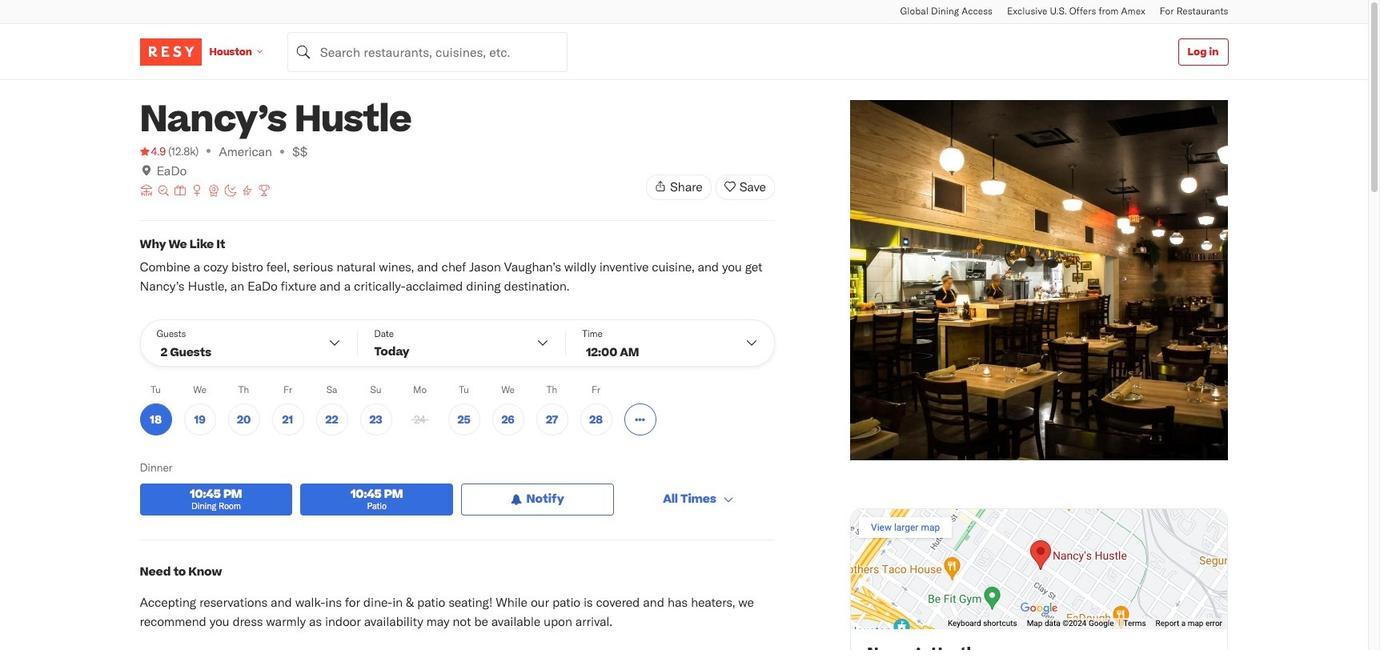 Task type: locate. For each thing, give the bounding box(es) containing it.
None field
[[287, 32, 568, 72]]

4.9 out of 5 stars image
[[140, 143, 166, 159]]



Task type: describe. For each thing, give the bounding box(es) containing it.
Search restaurants, cuisines, etc. text field
[[287, 32, 568, 72]]



Task type: vqa. For each thing, say whether or not it's contained in the screenshot.
4.9 Out Of 5 Stars icon
yes



